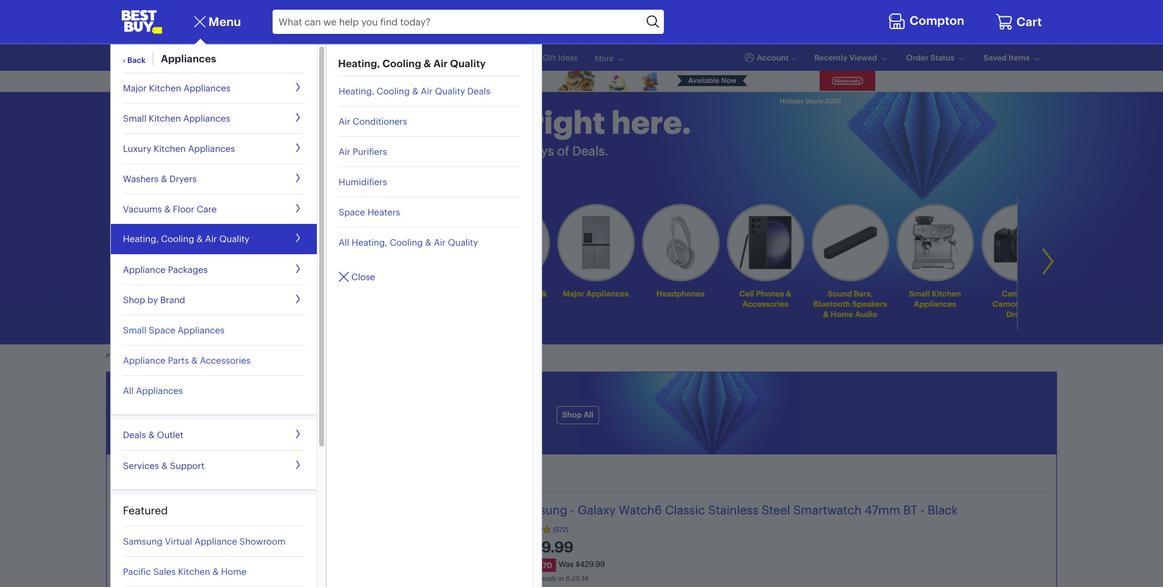 Task type: vqa. For each thing, say whether or not it's contained in the screenshot.
Save IMAGE
no



Task type: locate. For each thing, give the bounding box(es) containing it.
deals inside 'holiday deals 2023 great deals. all right here. also, shop new deals every day with 20 days of deals.'
[[383, 143, 415, 159]]

air left new
[[339, 146, 350, 157]]

holiday for holiday deals 2023 great deals. all right here. also, shop new deals every day with 20 days of deals.
[[780, 97, 804, 105]]

1 vertical spatial samsung
[[123, 536, 163, 548]]

credit
[[426, 53, 448, 62]]

: right 6
[[580, 575, 582, 583]]

cards
[[450, 53, 472, 62], [504, 53, 526, 62]]

deals right new
[[383, 143, 415, 159]]

2 new from the left
[[341, 427, 359, 439]]

buy
[[343, 53, 357, 62]]

new left the day.
[[300, 427, 319, 439]]

my best buy memberships link
[[312, 53, 409, 62]]

deals right top
[[203, 53, 223, 62]]

video games, vr & collectibles image
[[491, 216, 532, 269]]

category
[[174, 176, 211, 188]]

1 vertical spatial home
[[221, 566, 247, 578]]

0 horizontal spatial by
[[148, 294, 158, 306]]

&
[[424, 57, 431, 70], [412, 85, 418, 97], [161, 173, 167, 184], [164, 203, 171, 215], [197, 233, 203, 245], [425, 237, 432, 248], [355, 289, 361, 299], [542, 289, 548, 299], [786, 289, 792, 299], [824, 309, 829, 319], [191, 355, 198, 366], [148, 430, 155, 441], [161, 460, 168, 472], [213, 566, 219, 578]]

& down samsung virtual appliance showroom link
[[213, 566, 219, 578]]

1 vertical spatial shop
[[123, 294, 145, 306]]

major down ‹ back
[[123, 82, 147, 94]]

quality down vacuums & floor care dropdown button
[[219, 233, 249, 245]]

0 horizontal spatial of
[[412, 388, 440, 421]]

air down vacuums & floor care dropdown button
[[205, 233, 217, 245]]

1 horizontal spatial days
[[526, 143, 554, 159]]

new
[[300, 427, 319, 439], [341, 427, 359, 439]]

shop for shop by brand
[[123, 294, 145, 306]]

samsung inside samsung - galaxy watch6 classic stainless steel smartwatch 47mm bt - black link
[[515, 503, 567, 518]]

cooling up conditioners
[[377, 85, 410, 97]]

: right in
[[570, 575, 572, 583]]

0 horizontal spatial -
[[571, 503, 575, 518]]

home
[[831, 309, 854, 319], [221, 566, 247, 578]]

0 vertical spatial small
[[123, 112, 146, 124]]

1 vertical spatial 20
[[300, 388, 336, 421]]

deals & outlet button
[[123, 420, 305, 451]]

subject
[[159, 352, 182, 361]]

0 vertical spatial of
[[557, 143, 569, 159]]

kitchen inside dropdown button
[[149, 82, 181, 94]]

air inside dropdown button
[[205, 233, 217, 245]]

quality right credit
[[450, 57, 486, 70]]

deals inside dropdown button
[[123, 430, 146, 441]]

holiday inside 'holiday deals 2023 great deals. all right here. also, shop new deals every day with 20 days of deals.'
[[780, 97, 804, 105]]

0 vertical spatial deals.
[[385, 103, 477, 142]]

cards for gift cards
[[504, 53, 526, 62]]

1 vertical spatial deals.
[[362, 427, 387, 439]]

small kitchen appliances down major kitchen appliances
[[123, 112, 230, 124]]

0 horizontal spatial gift
[[489, 53, 502, 62]]

1 horizontal spatial gift
[[543, 53, 556, 62]]

heating, cooling & air quality button
[[123, 224, 305, 254]]

kitchen down major kitchen appliances
[[149, 112, 181, 124]]

cards right credit
[[450, 53, 472, 62]]

appliance parts & accessories
[[123, 355, 251, 366]]

1 horizontal spatial samsung
[[515, 503, 567, 518]]

holiday inside utility element
[[121, 53, 149, 62]]

2 vertical spatial appliance
[[195, 536, 237, 548]]

samsung up pacific
[[123, 536, 163, 548]]

day
[[454, 143, 475, 159]]

0 horizontal spatial accessories
[[200, 355, 251, 366]]

gift for gift ideas
[[543, 53, 556, 62]]

1 horizontal spatial -
[[921, 503, 925, 518]]

new right the day.
[[341, 427, 359, 439]]

by
[[161, 176, 171, 188], [148, 294, 158, 306]]

samsung
[[515, 503, 567, 518], [123, 536, 163, 548]]

home down samsung virtual appliance showroom link
[[221, 566, 247, 578]]

days down right
[[526, 143, 554, 159]]

0 vertical spatial shop
[[111, 176, 134, 188]]

see
[[325, 352, 337, 361]]

appliances inside dropdown button
[[188, 143, 235, 154]]

0 vertical spatial holiday
[[121, 53, 149, 62]]

1 vertical spatial by
[[148, 294, 158, 306]]

small inside 'dropdown button'
[[123, 112, 146, 124]]

‹
[[123, 55, 125, 65]]

1 vertical spatial holiday
[[780, 97, 804, 105]]

by inside dropdown button
[[148, 294, 158, 306]]

& down bluetooth
[[824, 309, 829, 319]]

1 horizontal spatial holiday
[[780, 97, 804, 105]]

appliances inside dropdown button
[[184, 82, 231, 94]]

small kitchen appliances inside 'dropdown button'
[[123, 112, 230, 124]]

0 vertical spatial major
[[123, 82, 147, 94]]

holiday
[[121, 53, 149, 62], [780, 97, 804, 105]]

-
[[571, 503, 575, 518], [921, 503, 925, 518]]

accessories for cell phones & accessories
[[743, 299, 789, 309]]

1 cards from the left
[[450, 53, 472, 62]]

all
[[483, 103, 524, 142], [339, 237, 349, 248], [123, 385, 134, 397], [584, 410, 594, 420]]

& inside cell phones & accessories
[[786, 289, 792, 299]]

deals left the "2023"
[[806, 97, 823, 105]]

kitchen
[[149, 82, 181, 94], [149, 112, 181, 124], [154, 143, 186, 154], [932, 289, 961, 299], [178, 566, 210, 578]]

& right vr
[[542, 289, 548, 299]]

major inside dropdown button
[[123, 82, 147, 94]]

1 horizontal spatial by
[[161, 176, 171, 188]]

& up heating, cooling & air quality deals link
[[424, 57, 431, 70]]

save $70
[[519, 561, 552, 571]]

1 horizontal spatial deals
[[383, 143, 415, 159]]

exclusive member deals
[[138, 289, 206, 309]]

headphones image
[[667, 216, 695, 269]]

2 vertical spatial small
[[123, 324, 146, 336]]

exclusive member deals image
[[146, 216, 199, 269]]

0 horizontal spatial samsung
[[123, 536, 163, 548]]

0 horizontal spatial new
[[300, 427, 319, 439]]

humidifiers link
[[339, 167, 520, 197]]

0 horizontal spatial heating, cooling & air quality
[[123, 233, 249, 245]]

2 vertical spatial shop
[[562, 410, 582, 420]]

appliance
[[123, 264, 166, 275], [123, 355, 166, 366], [195, 536, 237, 548]]

1 horizontal spatial 20
[[507, 143, 522, 159]]

sound bars, bluetooth speakers & home audio image
[[824, 226, 877, 259]]

video games, vr & collectibles link
[[473, 204, 550, 312], [475, 289, 548, 309]]

cooling down floor
[[161, 233, 194, 245]]

1 horizontal spatial :
[[580, 575, 582, 583]]

heating, cooling & air quality up "heating, cooling & air quality deals"
[[338, 57, 486, 70]]

1 horizontal spatial cards
[[504, 53, 526, 62]]

1 vertical spatial heating, cooling & air quality
[[123, 233, 249, 245]]

0 vertical spatial space
[[339, 206, 365, 218]]

bestbuy.com image
[[121, 10, 162, 34]]

1 vertical spatial appliance
[[123, 355, 166, 366]]

kitchen right sales
[[178, 566, 210, 578]]

kitchen down holiday deals
[[149, 82, 181, 94]]

small down small kitchen appliances image
[[909, 289, 930, 299]]

1 horizontal spatial major
[[563, 289, 585, 299]]

1 horizontal spatial accessories
[[743, 299, 789, 309]]

heating,
[[338, 57, 380, 70], [339, 85, 374, 97], [123, 233, 159, 245], [352, 237, 387, 248]]

0 horizontal spatial small kitchen appliances
[[123, 112, 230, 124]]

video games, vr & collectibles
[[475, 289, 548, 309]]

appliance up exclusive
[[123, 264, 166, 275]]

of left deals.
[[557, 143, 569, 159]]

0 vertical spatial accessories
[[743, 299, 789, 309]]

quantities.
[[243, 352, 276, 361]]

kitchen up washers & dryers
[[154, 143, 186, 154]]

1 horizontal spatial small kitchen appliances
[[909, 289, 961, 309]]

0 vertical spatial days
[[526, 143, 554, 159]]

small kitchen appliances image
[[912, 216, 959, 269]]

all heating, cooling & air quality link
[[339, 227, 520, 258]]

deals up 'services'
[[123, 430, 146, 441]]

1 horizontal spatial new
[[341, 427, 359, 439]]

of up december
[[412, 388, 440, 421]]

‹ back
[[123, 55, 146, 65]]

1 : from the left
[[570, 575, 572, 583]]

accessories inside cell phones & accessories
[[743, 299, 789, 309]]

home down bluetooth
[[831, 309, 854, 319]]

deals. up the every
[[385, 103, 477, 142]]

games,
[[499, 289, 528, 299]]

$429.99
[[576, 560, 605, 569]]

0 horizontal spatial days
[[341, 388, 406, 421]]

services
[[123, 460, 159, 472]]

compton
[[910, 13, 965, 28]]

1 - from the left
[[571, 503, 575, 518]]

major kitchen appliances button
[[123, 73, 305, 103]]

heating, cooling & air quality down floor
[[123, 233, 249, 245]]

20 right with
[[507, 143, 522, 159]]

space up subject
[[149, 324, 175, 336]]

deal:
[[178, 469, 215, 488]]

by right washers
[[161, 176, 171, 188]]

appliances
[[161, 52, 216, 65], [184, 82, 231, 94], [183, 112, 230, 124], [188, 143, 235, 154], [587, 289, 629, 299], [914, 299, 957, 309], [178, 324, 225, 336], [136, 385, 183, 397]]

gift left ideas on the top of page
[[543, 53, 556, 62]]

1 vertical spatial accessories
[[200, 355, 251, 366]]

cards left gift ideas
[[504, 53, 526, 62]]

cell phones & accessories link
[[727, 204, 805, 312], [740, 289, 792, 309]]

gift right the credit cards 'link'
[[489, 53, 502, 62]]

- left 'galaxy'
[[571, 503, 575, 518]]

top deals
[[188, 53, 223, 62]]

laptops
[[323, 289, 353, 299]]

samsung - galaxy watch6 classic stainless steel smartwatch 47mm bt - black image
[[255, 503, 376, 588]]

0 horizontal spatial home
[[221, 566, 247, 578]]

deals down exclusive
[[162, 299, 183, 309]]

major kitchen appliances
[[123, 82, 231, 94]]

0 vertical spatial heating, cooling & air quality
[[338, 57, 486, 70]]

heating, cooling & air quality
[[338, 57, 486, 70], [123, 233, 249, 245]]

days up new day. new deals. ends december 17.
[[341, 388, 406, 421]]

appliance for appliance parts & accessories
[[123, 355, 166, 366]]

small up luxury
[[123, 112, 146, 124]]

headphones
[[657, 289, 705, 299]]

0 horizontal spatial deals
[[136, 176, 158, 188]]

shop
[[111, 176, 134, 188], [123, 294, 145, 306], [562, 410, 582, 420]]

was
[[559, 560, 574, 569]]

2 cards from the left
[[504, 53, 526, 62]]

day.
[[321, 427, 338, 439]]

20 up the day.
[[300, 388, 336, 421]]

0 vertical spatial 20
[[507, 143, 522, 159]]

& right phones
[[786, 289, 792, 299]]

advertisement region
[[288, 71, 875, 91]]

home inside main element
[[221, 566, 247, 578]]

laptops & computers link
[[303, 204, 380, 312], [320, 289, 363, 309]]

small up offered
[[123, 324, 146, 336]]

gift ideas
[[543, 53, 578, 62]]

6
[[566, 575, 570, 583]]

1 vertical spatial deals
[[136, 176, 158, 188]]

major appliances link
[[557, 204, 635, 302], [563, 289, 629, 299]]

right
[[531, 103, 605, 142]]

main element
[[110, 10, 542, 588]]

credit cards link
[[426, 53, 472, 62]]

kitchen inside dropdown button
[[154, 143, 186, 154]]

samsung - galaxy watch6 classic stainless steel smartwatch 47mm bt - black link
[[515, 503, 1029, 518]]

appliances inside 'dropdown button'
[[183, 112, 230, 124]]

quality down space heaters link
[[448, 237, 478, 248]]

exclusive member deals link
[[133, 204, 211, 312], [138, 289, 206, 309]]

major appliances image
[[582, 216, 610, 269]]

tvs & projectors image
[[230, 226, 284, 259]]

heating, cooling & air quality deals
[[339, 85, 490, 97]]

1 gift from the left
[[489, 53, 502, 62]]

bars,
[[854, 289, 873, 299]]

quality inside dropdown button
[[219, 233, 249, 245]]

0 horizontal spatial :
[[570, 575, 572, 583]]

air up shop
[[339, 115, 350, 127]]

0 vertical spatial samsung
[[515, 503, 567, 518]]

0 horizontal spatial holiday
[[121, 53, 149, 62]]

1 horizontal spatial home
[[831, 309, 854, 319]]

1 vertical spatial of
[[412, 388, 440, 421]]

space left heaters
[[339, 206, 365, 218]]

& left the dryers
[[161, 173, 167, 184]]

shop by brand
[[123, 294, 185, 306]]

0 horizontal spatial major
[[123, 82, 147, 94]]

0 vertical spatial small kitchen appliances
[[123, 112, 230, 124]]

menu button
[[191, 13, 241, 30]]

apple image
[[403, 216, 450, 269]]

small kitchen appliances down small kitchen appliances image
[[909, 289, 961, 309]]

1 horizontal spatial of
[[557, 143, 569, 159]]

0 horizontal spatial cards
[[450, 53, 472, 62]]

major right vr
[[563, 289, 585, 299]]

shop deals by category
[[111, 176, 211, 188]]

sound bars, bluetooth speakers & home audio link
[[812, 204, 889, 322], [814, 289, 888, 319]]

exclusive
[[138, 289, 173, 299]]

appliance up pacific sales kitchen & home link
[[195, 536, 237, 548]]

deals. left ends
[[362, 427, 387, 439]]

accessories inside main element
[[200, 355, 251, 366]]

0 vertical spatial appliance
[[123, 264, 166, 275]]

0 vertical spatial deals
[[383, 143, 415, 159]]

0 horizontal spatial space
[[149, 324, 175, 336]]

audio
[[855, 309, 878, 319]]

appliances inside small kitchen appliances
[[914, 299, 957, 309]]

accessories down the "small space appliances" link
[[200, 355, 251, 366]]

accessories down phones
[[743, 299, 789, 309]]

cooling inside dropdown button
[[161, 233, 194, 245]]

products offered subject to change. limited quantities. no rainchecks. see
[[106, 352, 339, 361]]

in
[[558, 575, 564, 583]]

2 gift from the left
[[543, 53, 556, 62]]

by left brand
[[148, 294, 158, 306]]

appliance inside dropdown button
[[123, 264, 166, 275]]

kitchen for small kitchen appliances 'dropdown button'
[[149, 112, 181, 124]]

small space appliances
[[123, 324, 225, 336]]

samsung inside samsung virtual appliance showroom link
[[123, 536, 163, 548]]

samsung up (572)
[[515, 503, 567, 518]]

holiday for holiday deals
[[121, 53, 149, 62]]

deals & outlet
[[123, 430, 183, 441]]

heating, inside dropdown button
[[123, 233, 159, 245]]

deals up vacuums on the left top
[[136, 176, 158, 188]]

cameras, camcorders & drones image
[[994, 223, 1047, 263]]

today's deal:
[[121, 469, 215, 488]]

1 vertical spatial major
[[563, 289, 585, 299]]

shop for shop deals by category
[[111, 176, 134, 188]]

appliance up all appliances
[[123, 355, 166, 366]]

& down close
[[355, 289, 361, 299]]

kitchen inside 'dropdown button'
[[149, 112, 181, 124]]

0 vertical spatial home
[[831, 309, 854, 319]]

- right bt
[[921, 503, 925, 518]]

2023
[[825, 97, 842, 105]]

shop inside dropdown button
[[123, 294, 145, 306]]

shop all link
[[557, 406, 599, 425]]

& left floor
[[164, 203, 171, 215]]



Task type: describe. For each thing, give the bounding box(es) containing it.
watch6
[[619, 503, 662, 518]]

sales
[[153, 566, 176, 578]]

1 horizontal spatial heating, cooling & air quality
[[338, 57, 486, 70]]

vacuums & floor care
[[123, 203, 217, 215]]

samsung for samsung virtual appliance showroom
[[123, 536, 163, 548]]

luxury
[[123, 143, 151, 154]]

video
[[475, 289, 497, 299]]

utility element
[[121, 44, 1042, 71]]

heaters
[[368, 206, 400, 218]]

cart
[[1017, 14, 1042, 29]]

& down care
[[197, 233, 203, 245]]

& left support
[[161, 460, 168, 472]]

care
[[197, 203, 217, 215]]

ends
[[389, 427, 410, 439]]

new
[[355, 143, 380, 159]]

deals. inside 'holiday deals 2023 great deals. all right here. also, shop new deals every day with 20 days of deals.'
[[385, 103, 477, 142]]

Type to search. Navigate forward to hear suggestions text field
[[273, 10, 643, 34]]

1 vertical spatial days
[[341, 388, 406, 421]]

purifiers
[[353, 146, 387, 157]]

of inside 'holiday deals 2023 great deals. all right here. also, shop new deals every day with 20 days of deals.'
[[557, 143, 569, 159]]

& inside video games, vr & collectibles
[[542, 289, 548, 299]]

bt
[[903, 503, 918, 518]]

& right to
[[191, 355, 198, 366]]

air conditioners
[[339, 115, 407, 127]]

air up air conditioners link
[[421, 85, 433, 97]]

kitchen down small kitchen appliances image
[[932, 289, 961, 299]]

appliance packages
[[123, 264, 208, 275]]

laptops & computers image
[[315, 226, 368, 260]]

memberships
[[359, 53, 409, 62]]

kitchen for luxury kitchen appliances dropdown button
[[154, 143, 186, 154]]

(572) link
[[515, 526, 1029, 534]]

was $429.99
[[559, 560, 605, 569]]

brand
[[160, 294, 185, 306]]

every
[[418, 143, 450, 159]]

outlet
[[157, 430, 183, 441]]

back
[[127, 55, 146, 65]]

1 vertical spatial space
[[149, 324, 175, 336]]

holiday deals
[[121, 53, 171, 62]]

1 horizontal spatial space
[[339, 206, 365, 218]]

quality down the credit cards 'link'
[[435, 85, 465, 97]]

days inside 'holiday deals 2023 great deals. all right here. also, shop new deals every day with 20 days of deals.'
[[526, 143, 554, 159]]

dryers
[[170, 173, 197, 184]]

shop for shop all
[[562, 410, 582, 420]]

& inside "sound bars, bluetooth speakers & home audio"
[[824, 309, 829, 319]]

$70
[[538, 561, 552, 571]]

samsung virtual appliance showroom
[[123, 536, 286, 548]]

& inside dropdown button
[[164, 203, 171, 215]]

& left outlet
[[148, 430, 155, 441]]

1 vertical spatial small kitchen appliances
[[909, 289, 961, 309]]

close
[[351, 271, 375, 283]]

2 : from the left
[[580, 575, 582, 583]]

cards for credit cards
[[450, 53, 472, 62]]

deals down gift cards
[[467, 85, 490, 97]]

collectibles
[[489, 299, 534, 309]]

classic
[[665, 503, 705, 518]]

gift for gift cards
[[489, 53, 502, 62]]

deal
[[525, 575, 539, 583]]

small for small kitchen appliances 'dropdown button'
[[123, 112, 146, 124]]

14
[[582, 575, 588, 583]]

20 inside 'holiday deals 2023 great deals. all right here. also, shop new deals every day with 20 days of deals.'
[[507, 143, 522, 159]]

air down space heaters link
[[434, 237, 446, 248]]

compton button
[[888, 10, 968, 33]]

pacific sales kitchen & home
[[123, 566, 247, 578]]

my
[[312, 53, 323, 62]]

vr
[[529, 289, 540, 299]]

deals right back at the left of the page
[[151, 53, 171, 62]]

space heaters
[[339, 206, 400, 218]]

washers & dryers button
[[123, 164, 305, 194]]

new day. new deals. ends december 17.
[[300, 427, 468, 439]]

heating, cooling & air quality deals link
[[339, 76, 520, 106]]

(572)
[[553, 526, 569, 534]]

heating, cooling & air quality inside dropdown button
[[123, 233, 249, 245]]

top deals link
[[188, 53, 223, 62]]

appliance for appliance packages
[[123, 264, 166, 275]]

air conditioners link
[[339, 106, 520, 136]]

today's
[[121, 469, 175, 488]]

rainchecks.
[[288, 352, 324, 361]]

cart link
[[995, 13, 1042, 31]]

computers
[[320, 299, 363, 309]]

to
[[184, 352, 190, 361]]

small for the "small space appliances" link
[[123, 324, 146, 336]]

& inside laptops & computers
[[355, 289, 361, 299]]

kitchen for major kitchen appliances dropdown button
[[149, 82, 181, 94]]

phones
[[756, 289, 784, 299]]

holiday deals link
[[121, 53, 171, 62]]

0 horizontal spatial 20
[[300, 388, 336, 421]]

25
[[572, 575, 580, 583]]

my best buy memberships
[[312, 53, 409, 62]]

cooling down heaters
[[390, 237, 423, 248]]

steel
[[762, 503, 790, 518]]

top
[[188, 53, 201, 62]]

major for major appliances
[[563, 289, 585, 299]]

close button
[[327, 258, 533, 297]]

cart icon image
[[995, 13, 1014, 31]]

samsung - galaxy watch6 classic stainless steel smartwatch 47mm bt - black
[[515, 503, 958, 518]]

air up heating, cooling & air quality deals link
[[433, 57, 448, 70]]

smartwatch
[[793, 503, 862, 518]]

limited
[[219, 352, 242, 361]]

deals inside 'holiday deals 2023 great deals. all right here. also, shop new deals every day with 20 days of deals.'
[[806, 97, 823, 105]]

1 new from the left
[[300, 427, 319, 439]]

space heaters link
[[339, 197, 520, 227]]

& up air conditioners link
[[412, 85, 418, 97]]

laptops & computers
[[320, 289, 363, 309]]

home inside "sound bars, bluetooth speakers & home audio"
[[831, 309, 854, 319]]

black
[[928, 503, 958, 518]]

appliance parts & accessories link
[[123, 345, 305, 376]]

member
[[175, 289, 206, 299]]

air purifiers
[[339, 146, 387, 157]]

17.
[[458, 427, 468, 439]]

sound
[[828, 289, 853, 299]]

save
[[519, 561, 537, 571]]

december
[[412, 427, 456, 439]]

featured
[[123, 504, 168, 518]]

shop
[[323, 143, 352, 159]]

vacuums & floor care button
[[123, 194, 305, 224]]

all heating, cooling & air quality
[[339, 237, 478, 248]]

cell phones & accessories image
[[740, 216, 792, 269]]

47mm
[[865, 503, 900, 518]]

conditioners
[[353, 115, 407, 127]]

here.
[[612, 103, 691, 142]]

deals inside exclusive member deals
[[162, 299, 183, 309]]

samsung for samsung - galaxy watch6 classic stainless steel smartwatch 47mm bt - black
[[515, 503, 567, 518]]

luxury kitchen appliances
[[123, 143, 235, 154]]

2 - from the left
[[921, 503, 925, 518]]

great
[[291, 103, 378, 142]]

cooling up "heating, cooling & air quality deals"
[[382, 57, 421, 70]]

pacific
[[123, 566, 151, 578]]

support
[[170, 460, 204, 472]]

ends
[[541, 575, 556, 583]]

20 days of
[[300, 388, 445, 421]]

change.
[[192, 352, 217, 361]]

0 vertical spatial by
[[161, 176, 171, 188]]

humidifiers
[[339, 176, 387, 188]]

ideas
[[558, 53, 578, 62]]

major for major kitchen appliances
[[123, 82, 147, 94]]

with
[[478, 143, 504, 159]]

& down space heaters link
[[425, 237, 432, 248]]

1 vertical spatial small
[[909, 289, 930, 299]]

accessories for appliance parts & accessories
[[200, 355, 251, 366]]

major appliances
[[563, 289, 629, 299]]

all inside 'holiday deals 2023 great deals. all right here. also, shop new deals every day with 20 days of deals.'
[[483, 103, 524, 142]]

services & support
[[123, 460, 204, 472]]



